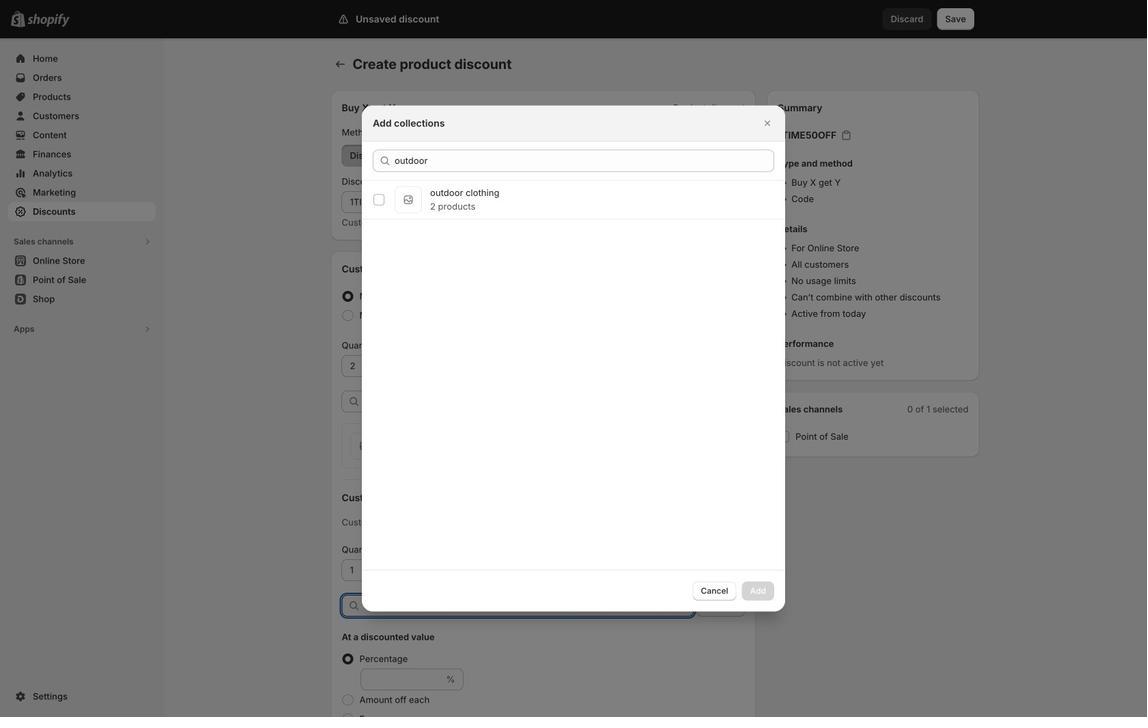Task type: describe. For each thing, give the bounding box(es) containing it.
shopify image
[[27, 13, 70, 27]]

Search collections text field
[[395, 150, 775, 172]]



Task type: vqa. For each thing, say whether or not it's contained in the screenshot.
Search collections text field
yes



Task type: locate. For each thing, give the bounding box(es) containing it.
dialog
[[0, 106, 1148, 612]]



